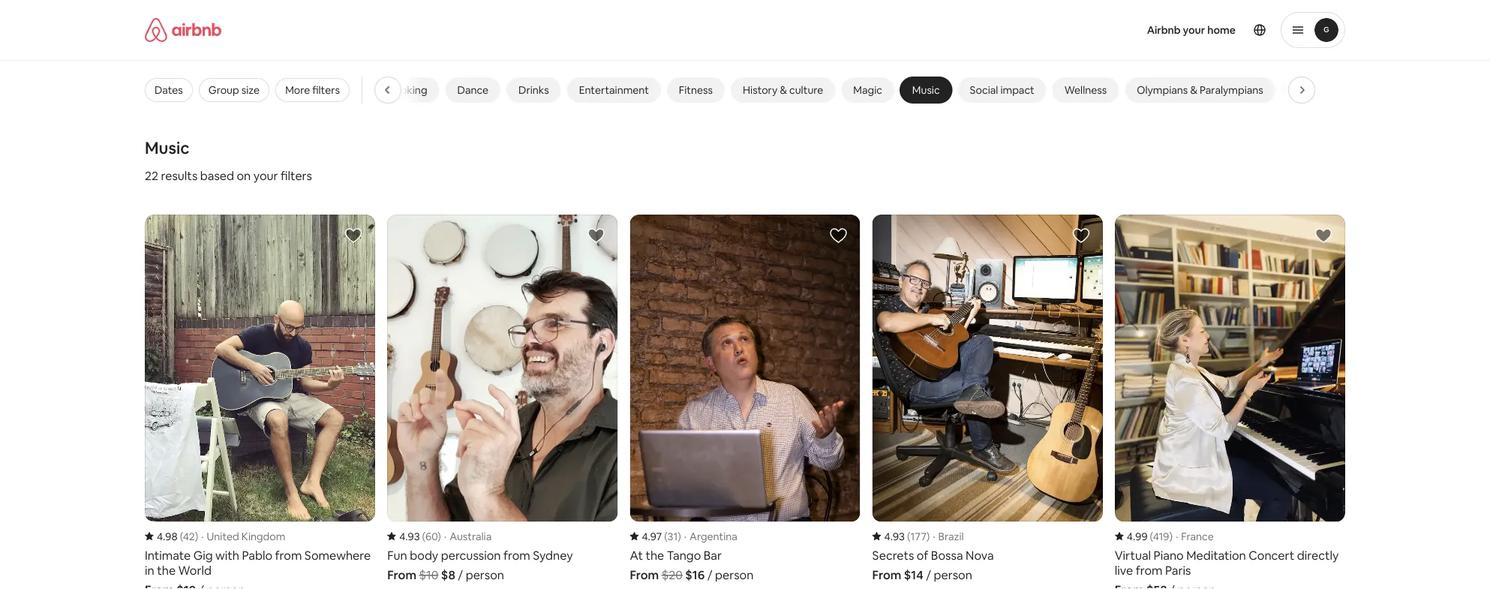 Task type: vqa. For each thing, say whether or not it's contained in the screenshot.
7 associated with Beds
no



Task type: describe. For each thing, give the bounding box(es) containing it.
social impact button
[[958, 77, 1047, 103]]

olympians & paralympians element
[[1137, 83, 1264, 97]]

4.93 for from $14
[[885, 530, 905, 543]]

· for · argentina
[[684, 530, 687, 543]]

intimate gig with pablo from somewhere in the world group
[[145, 215, 375, 589]]

drinks element
[[519, 83, 549, 97]]

your inside profile element
[[1183, 23, 1206, 37]]

from $10 $8 / person
[[387, 567, 504, 583]]

( for 419
[[1150, 530, 1153, 543]]

( for 177
[[907, 530, 911, 543]]

fitness element
[[679, 83, 713, 97]]

olympians
[[1137, 83, 1188, 97]]

wellness
[[1065, 83, 1107, 97]]

dance
[[457, 83, 489, 97]]

& for history
[[780, 83, 787, 97]]

size
[[242, 83, 260, 97]]

· australia
[[444, 530, 492, 543]]

/ inside secrets of bossa nova group
[[926, 567, 931, 583]]

secrets of bossa nova group
[[873, 215, 1103, 583]]

· france
[[1176, 530, 1214, 543]]

& for olympians
[[1191, 83, 1198, 97]]

3 save this experience image from the left
[[1315, 227, 1333, 245]]

at the tango bar group
[[630, 215, 861, 589]]

social
[[970, 83, 998, 97]]

impact
[[1001, 83, 1035, 97]]

fun body percussion from sydney group
[[387, 215, 618, 589]]

designed for accessibility button
[[1282, 77, 1429, 103]]

from $20 $16 / person
[[630, 567, 754, 583]]

419
[[1153, 530, 1170, 543]]

· for · united kingdom
[[201, 530, 204, 543]]

cooking
[[387, 83, 427, 97]]

group size
[[208, 83, 260, 97]]

based
[[200, 168, 234, 183]]

wellness element
[[1065, 83, 1107, 97]]

dance element
[[457, 83, 489, 97]]

drinks button
[[507, 77, 561, 103]]

group
[[208, 83, 239, 97]]

rating 4.99 out of 5; 419 reviews image
[[1115, 530, 1173, 543]]

kingdom
[[242, 530, 285, 543]]

paralympians
[[1200, 83, 1264, 97]]

( for 60
[[422, 530, 426, 543]]

22
[[145, 168, 158, 183]]

4.98
[[157, 530, 178, 543]]

0 horizontal spatial music
[[145, 137, 190, 158]]

4.93 ( 177 )
[[885, 530, 930, 543]]

profile element
[[876, 0, 1346, 60]]

france
[[1181, 530, 1214, 543]]

( for 42
[[180, 530, 183, 543]]

rating 4.97 out of 5; 31 reviews image
[[630, 530, 681, 543]]

airbnb your home
[[1147, 23, 1236, 37]]

cooking element
[[387, 83, 427, 97]]

designed for accessibility
[[1294, 83, 1417, 97]]

history & culture button
[[731, 77, 836, 103]]

argentina
[[690, 530, 738, 543]]

music inside button
[[913, 83, 940, 97]]

· for · france
[[1176, 530, 1178, 543]]

from for $10
[[387, 567, 417, 583]]

history & culture
[[743, 83, 824, 97]]

home
[[1208, 23, 1236, 37]]

dance button
[[445, 77, 501, 103]]

22 results based on your filters
[[145, 168, 312, 183]]

4.93 for from
[[399, 530, 420, 543]]

) for 4.99 ( 419 )
[[1170, 530, 1173, 543]]

wellness button
[[1053, 77, 1119, 103]]

entertainment element
[[579, 83, 649, 97]]

· argentina
[[684, 530, 738, 543]]

dates
[[155, 83, 183, 97]]

airbnb your home link
[[1138, 14, 1245, 46]]



Task type: locate. For each thing, give the bounding box(es) containing it.
1 save this experience image from the left
[[587, 227, 605, 245]]

1 save this experience image from the left
[[345, 227, 363, 245]]

from left $14 in the bottom right of the page
[[873, 567, 902, 583]]

)
[[195, 530, 198, 543], [438, 530, 441, 543], [678, 530, 681, 543], [927, 530, 930, 543], [1170, 530, 1173, 543]]

$14
[[904, 567, 924, 583]]

5 ( from the left
[[1150, 530, 1153, 543]]

3 · from the left
[[684, 530, 687, 543]]

· inside secrets of bossa nova group
[[933, 530, 936, 543]]

) inside secrets of bossa nova group
[[927, 530, 930, 543]]

$20
[[662, 567, 683, 583]]

42
[[183, 530, 195, 543]]

save this experience image inside intimate gig with pablo from somewhere in the world group
[[345, 227, 363, 245]]

&
[[780, 83, 787, 97], [1191, 83, 1198, 97]]

(
[[180, 530, 183, 543], [422, 530, 426, 543], [664, 530, 668, 543], [907, 530, 911, 543], [1150, 530, 1153, 543]]

filters inside button
[[312, 83, 340, 97]]

0 horizontal spatial &
[[780, 83, 787, 97]]

1 ( from the left
[[180, 530, 183, 543]]

& left culture
[[780, 83, 787, 97]]

2 person from the left
[[715, 567, 754, 583]]

4.99
[[1127, 530, 1148, 543]]

music
[[913, 83, 940, 97], [145, 137, 190, 158]]

music up results
[[145, 137, 190, 158]]

) for 4.93 ( 60 )
[[438, 530, 441, 543]]

2 ( from the left
[[422, 530, 426, 543]]

person down brazil
[[934, 567, 973, 583]]

magic button
[[842, 77, 895, 103]]

1 / from the left
[[458, 567, 463, 583]]

0 horizontal spatial /
[[458, 567, 463, 583]]

( right 4.97
[[664, 530, 668, 543]]

from inside secrets of bossa nova group
[[873, 567, 902, 583]]

) for 4.98 ( 42 )
[[195, 530, 198, 543]]

group size button
[[199, 78, 270, 102]]

1 vertical spatial filters
[[281, 168, 312, 183]]

music button
[[901, 77, 952, 103]]

4.99 ( 419 )
[[1127, 530, 1173, 543]]

save this experience image
[[587, 227, 605, 245], [1072, 227, 1090, 245], [1315, 227, 1333, 245]]

5 · from the left
[[1176, 530, 1178, 543]]

4 ( from the left
[[907, 530, 911, 543]]

4.93 left 60
[[399, 530, 420, 543]]

2 save this experience image from the left
[[830, 227, 848, 245]]

1 horizontal spatial /
[[708, 567, 713, 583]]

results
[[161, 168, 198, 183]]

2 horizontal spatial person
[[934, 567, 973, 583]]

$8
[[441, 567, 455, 583]]

rating 4.98 out of 5; 42 reviews image
[[145, 530, 198, 543]]

3 / from the left
[[926, 567, 931, 583]]

entertainment
[[579, 83, 649, 97]]

1 horizontal spatial person
[[715, 567, 754, 583]]

· inside fun body percussion from sydney group
[[444, 530, 447, 543]]

rating 4.93 out of 5; 60 reviews image
[[387, 530, 441, 543]]

4 ) from the left
[[927, 530, 930, 543]]

/ right $8
[[458, 567, 463, 583]]

4.93 inside secrets of bossa nova group
[[885, 530, 905, 543]]

history & culture element
[[743, 83, 824, 97]]

from left $10 on the left bottom of page
[[387, 567, 417, 583]]

( inside secrets of bossa nova group
[[907, 530, 911, 543]]

1 horizontal spatial from
[[630, 567, 659, 583]]

0 vertical spatial filters
[[312, 83, 340, 97]]

/ for $8
[[458, 567, 463, 583]]

· right 419
[[1176, 530, 1178, 543]]

1 ) from the left
[[195, 530, 198, 543]]

rating 4.93 out of 5; 177 reviews image
[[873, 530, 930, 543]]

) inside intimate gig with pablo from somewhere in the world group
[[195, 530, 198, 543]]

· inside at the tango bar group
[[684, 530, 687, 543]]

· inside virtual piano meditation concert directly live from paris group
[[1176, 530, 1178, 543]]

person for from $10 $8 / person
[[466, 567, 504, 583]]

from inside at the tango bar group
[[630, 567, 659, 583]]

4 · from the left
[[933, 530, 936, 543]]

save this experience image for from
[[587, 227, 605, 245]]

your
[[1183, 23, 1206, 37], [253, 168, 278, 183]]

2 horizontal spatial save this experience image
[[1315, 227, 1333, 245]]

3 ( from the left
[[664, 530, 668, 543]]

· right 60
[[444, 530, 447, 543]]

your left home
[[1183, 23, 1206, 37]]

olympians & paralympians button
[[1125, 77, 1276, 103]]

( inside fun body percussion from sydney group
[[422, 530, 426, 543]]

person inside secrets of bossa nova group
[[934, 567, 973, 583]]

united
[[207, 530, 239, 543]]

from $14 / person
[[873, 567, 973, 583]]

( right the 4.98
[[180, 530, 183, 543]]

( for 31
[[664, 530, 668, 543]]

person inside fun body percussion from sydney group
[[466, 567, 504, 583]]

person for from $20 $16 / person
[[715, 567, 754, 583]]

fitness button
[[667, 77, 725, 103]]

3 from from the left
[[873, 567, 902, 583]]

1 & from the left
[[780, 83, 787, 97]]

save this experience image inside at the tango bar group
[[830, 227, 848, 245]]

/
[[458, 567, 463, 583], [708, 567, 713, 583], [926, 567, 931, 583]]

) inside fun body percussion from sydney group
[[438, 530, 441, 543]]

on
[[237, 168, 251, 183]]

· for · australia
[[444, 530, 447, 543]]

history
[[743, 83, 778, 97]]

0 horizontal spatial 4.93
[[399, 530, 420, 543]]

/ for $16
[[708, 567, 713, 583]]

) inside at the tango bar group
[[678, 530, 681, 543]]

accessibility
[[1359, 83, 1417, 97]]

& right olympians
[[1191, 83, 1198, 97]]

entertainment button
[[567, 77, 661, 103]]

& inside "history & culture" button
[[780, 83, 787, 97]]

your right the on
[[253, 168, 278, 183]]

2 · from the left
[[444, 530, 447, 543]]

( inside at the tango bar group
[[664, 530, 668, 543]]

2 ) from the left
[[438, 530, 441, 543]]

4.98 ( 42 )
[[157, 530, 198, 543]]

1 vertical spatial music
[[145, 137, 190, 158]]

· right the 31
[[684, 530, 687, 543]]

save this experience image
[[345, 227, 363, 245], [830, 227, 848, 245]]

) inside virtual piano meditation concert directly live from paris group
[[1170, 530, 1173, 543]]

& inside olympians & paralympians button
[[1191, 83, 1198, 97]]

0 vertical spatial music
[[913, 83, 940, 97]]

4.93
[[399, 530, 420, 543], [885, 530, 905, 543]]

( inside intimate gig with pablo from somewhere in the world group
[[180, 530, 183, 543]]

1 vertical spatial your
[[253, 168, 278, 183]]

more
[[285, 83, 310, 97]]

/ right $14 in the bottom right of the page
[[926, 567, 931, 583]]

( up $10 on the left bottom of page
[[422, 530, 426, 543]]

4.93 left 177
[[885, 530, 905, 543]]

save this experience image for argentina
[[830, 227, 848, 245]]

virtual piano meditation concert directly live from paris group
[[1115, 215, 1346, 589]]

culture
[[790, 83, 824, 97]]

·
[[201, 530, 204, 543], [444, 530, 447, 543], [684, 530, 687, 543], [933, 530, 936, 543], [1176, 530, 1178, 543]]

social impact
[[970, 83, 1035, 97]]

music element
[[913, 83, 940, 97]]

magic element
[[854, 83, 883, 97]]

) left · brazil
[[927, 530, 930, 543]]

0 horizontal spatial person
[[466, 567, 504, 583]]

177
[[911, 530, 927, 543]]

4.93 inside fun body percussion from sydney group
[[399, 530, 420, 543]]

0 horizontal spatial filters
[[281, 168, 312, 183]]

brazil
[[939, 530, 964, 543]]

) right 4.97
[[678, 530, 681, 543]]

designed for accessibility element
[[1294, 83, 1417, 97]]

) left united
[[195, 530, 198, 543]]

magic
[[854, 83, 883, 97]]

1 · from the left
[[201, 530, 204, 543]]

music left the social
[[913, 83, 940, 97]]

dates button
[[145, 78, 193, 102]]

person inside at the tango bar group
[[715, 567, 754, 583]]

1 horizontal spatial &
[[1191, 83, 1198, 97]]

person
[[466, 567, 504, 583], [715, 567, 754, 583], [934, 567, 973, 583]]

0 horizontal spatial from
[[387, 567, 417, 583]]

· right 177
[[933, 530, 936, 543]]

1 4.93 from the left
[[399, 530, 420, 543]]

fitness
[[679, 83, 713, 97]]

/ inside fun body percussion from sydney group
[[458, 567, 463, 583]]

2 4.93 from the left
[[885, 530, 905, 543]]

1 from from the left
[[387, 567, 417, 583]]

3 ) from the left
[[678, 530, 681, 543]]

( right 4.99
[[1150, 530, 1153, 543]]

) for 4.97 ( 31 )
[[678, 530, 681, 543]]

/ right "$16"
[[708, 567, 713, 583]]

drinks
[[519, 83, 549, 97]]

person right $8
[[466, 567, 504, 583]]

$10
[[419, 567, 439, 583]]

filters right the on
[[281, 168, 312, 183]]

· united kingdom
[[201, 530, 285, 543]]

1 person from the left
[[466, 567, 504, 583]]

australia
[[450, 530, 492, 543]]

filters right more
[[312, 83, 340, 97]]

) left · australia on the left of the page
[[438, 530, 441, 543]]

4.97 ( 31 )
[[642, 530, 681, 543]]

0 horizontal spatial your
[[253, 168, 278, 183]]

1 horizontal spatial filters
[[312, 83, 340, 97]]

2 horizontal spatial /
[[926, 567, 931, 583]]

· inside intimate gig with pablo from somewhere in the world group
[[201, 530, 204, 543]]

1 horizontal spatial music
[[913, 83, 940, 97]]

cooking button
[[375, 77, 439, 103]]

· right 42
[[201, 530, 204, 543]]

/ inside at the tango bar group
[[708, 567, 713, 583]]

from left $20 at left
[[630, 567, 659, 583]]

more filters button
[[276, 78, 350, 102]]

2 from from the left
[[630, 567, 659, 583]]

airbnb
[[1147, 23, 1181, 37]]

· brazil
[[933, 530, 964, 543]]

) for 4.93 ( 177 )
[[927, 530, 930, 543]]

1 horizontal spatial save this experience image
[[1072, 227, 1090, 245]]

person right "$16"
[[715, 567, 754, 583]]

2 horizontal spatial from
[[873, 567, 902, 583]]

2 & from the left
[[1191, 83, 1198, 97]]

4.97
[[642, 530, 662, 543]]

for
[[1342, 83, 1356, 97]]

save this experience image for united kingdom
[[345, 227, 363, 245]]

31
[[668, 530, 678, 543]]

0 horizontal spatial save this experience image
[[587, 227, 605, 245]]

social impact element
[[970, 83, 1035, 97]]

1 horizontal spatial save this experience image
[[830, 227, 848, 245]]

2 save this experience image from the left
[[1072, 227, 1090, 245]]

( inside virtual piano meditation concert directly live from paris group
[[1150, 530, 1153, 543]]

( up $14 in the bottom right of the page
[[907, 530, 911, 543]]

filters
[[312, 83, 340, 97], [281, 168, 312, 183]]

$16
[[685, 567, 705, 583]]

) left the · france
[[1170, 530, 1173, 543]]

1 horizontal spatial 4.93
[[885, 530, 905, 543]]

from for $20
[[630, 567, 659, 583]]

4.93 ( 60 )
[[399, 530, 441, 543]]

· for · brazil
[[933, 530, 936, 543]]

from inside group
[[387, 567, 417, 583]]

save this experience image for from $14
[[1072, 227, 1090, 245]]

olympians & paralympians
[[1137, 83, 1264, 97]]

2 / from the left
[[708, 567, 713, 583]]

from
[[387, 567, 417, 583], [630, 567, 659, 583], [873, 567, 902, 583]]

5 ) from the left
[[1170, 530, 1173, 543]]

0 vertical spatial your
[[1183, 23, 1206, 37]]

60
[[426, 530, 438, 543]]

designed
[[1294, 83, 1340, 97]]

1 horizontal spatial your
[[1183, 23, 1206, 37]]

0 horizontal spatial save this experience image
[[345, 227, 363, 245]]

3 person from the left
[[934, 567, 973, 583]]

more filters
[[285, 83, 340, 97]]



